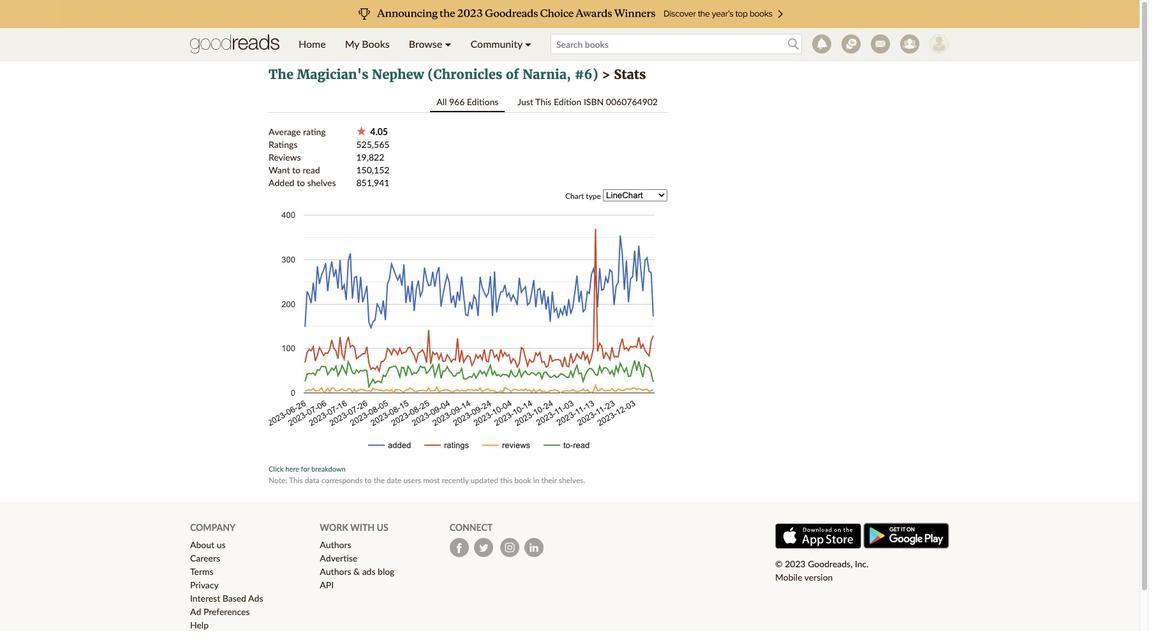 Task type: locate. For each thing, give the bounding box(es) containing it.
for
[[301, 465, 310, 473]]

0 horizontal spatial ▾
[[445, 38, 452, 50]]

version
[[805, 572, 833, 583]]

0 horizontal spatial this
[[289, 476, 303, 486]]

shelves.
[[559, 476, 585, 486]]

magician's
[[297, 66, 369, 82]]

851,941
[[356, 177, 390, 188]]

#6)
[[575, 66, 598, 82]]

this
[[535, 96, 552, 107], [289, 476, 303, 486]]

chart type
[[565, 191, 601, 201]]

&
[[354, 567, 360, 578]]

date
[[387, 476, 402, 486]]

to left the the at the bottom of page
[[365, 476, 372, 486]]

updated
[[471, 476, 498, 486]]

2 ▾ from the left
[[525, 38, 532, 50]]

4.05
[[366, 126, 388, 137]]

stats
[[614, 66, 646, 82]]

corresponds
[[322, 476, 363, 486]]

my books
[[345, 38, 390, 50]]

this inside click here for breakdown note: this data corresponds to the date users most recently updated this book in their shelves.
[[289, 476, 303, 486]]

book
[[515, 476, 531, 486]]

the
[[374, 476, 385, 486]]

Search for books to add to your shelves search field
[[551, 34, 802, 54]]

isbn
[[584, 96, 604, 107]]

to down want to read
[[297, 177, 305, 188]]

authors down advertise link
[[320, 567, 351, 578]]

books
[[362, 38, 390, 50]]

a chart. element
[[269, 209, 664, 464]]

0 vertical spatial this
[[535, 96, 552, 107]]

browse ▾
[[409, 38, 452, 50]]

us
[[377, 523, 388, 533], [217, 540, 226, 551]]

to
[[292, 165, 301, 175], [297, 177, 305, 188], [365, 476, 372, 486]]

my group discussions image
[[842, 34, 861, 54]]

0 horizontal spatial us
[[217, 540, 226, 551]]

careers
[[190, 553, 220, 564]]

api link
[[320, 580, 334, 591]]

0 vertical spatial us
[[377, 523, 388, 533]]

this right the just
[[535, 96, 552, 107]]

click
[[269, 465, 284, 473]]

advertise link
[[320, 553, 358, 564]]

reviews
[[269, 152, 301, 163]]

to up added to shelves
[[292, 165, 301, 175]]

most
[[423, 476, 440, 486]]

privacy link
[[190, 580, 219, 591]]

ad
[[190, 607, 201, 618]]

nephew
[[372, 66, 424, 82]]

authors advertise authors & ads blog api
[[320, 540, 395, 591]]

1 authors from the top
[[320, 540, 351, 551]]

browse ▾ button
[[399, 28, 461, 60]]

0 vertical spatial to
[[292, 165, 301, 175]]

test dummy image
[[930, 34, 949, 54]]

▾ right community
[[525, 38, 532, 50]]

1 horizontal spatial us
[[377, 523, 388, 533]]

all
[[437, 96, 447, 107]]

edition
[[554, 96, 582, 107]]

community ▾
[[471, 38, 532, 50]]

2 vertical spatial to
[[365, 476, 372, 486]]

2 authors from the top
[[320, 567, 351, 578]]

data
[[305, 476, 320, 486]]

1 vertical spatial authors
[[320, 567, 351, 578]]

▾ inside browse ▾ popup button
[[445, 38, 452, 50]]

authors & ads blog link
[[320, 567, 395, 578]]

19,822
[[356, 152, 384, 163]]

just this edition  isbn 0060764902
[[518, 96, 658, 107]]

1 vertical spatial this
[[289, 476, 303, 486]]

authors up advertise link
[[320, 540, 351, 551]]

of
[[506, 66, 519, 82]]

interest based ads link
[[190, 594, 263, 604]]

the magician's nephew (chronicles of narnia, #6) link
[[269, 66, 598, 82]]

privacy
[[190, 580, 219, 591]]

1 vertical spatial us
[[217, 540, 226, 551]]

0 vertical spatial authors
[[320, 540, 351, 551]]

want to read
[[269, 165, 320, 175]]

>
[[602, 66, 610, 82]]

us right about
[[217, 540, 226, 551]]

ads
[[362, 567, 376, 578]]

recently
[[442, 476, 469, 486]]

help
[[190, 620, 209, 631]]

1 ▾ from the left
[[445, 38, 452, 50]]

work with us
[[320, 523, 388, 533]]

work
[[320, 523, 348, 533]]

us right with
[[377, 523, 388, 533]]

goodreads,
[[808, 559, 853, 570]]

1 horizontal spatial ▾
[[525, 38, 532, 50]]

mobile version link
[[775, 572, 833, 583]]

about us careers terms privacy interest based ads ad preferences help
[[190, 540, 263, 631]]

about
[[190, 540, 214, 551]]

to for added
[[297, 177, 305, 188]]

(chronicles
[[428, 66, 502, 82]]

community
[[471, 38, 522, 50]]

type
[[586, 191, 601, 201]]

1 vertical spatial to
[[297, 177, 305, 188]]

breakdown
[[311, 465, 346, 473]]

download app for ios image
[[775, 524, 861, 549]]

average rating
[[269, 126, 326, 137]]

menu containing home
[[289, 28, 541, 60]]

this down "here"
[[289, 476, 303, 486]]

▾ for community ▾
[[525, 38, 532, 50]]

▾ for browse ▾
[[445, 38, 452, 50]]

api
[[320, 580, 334, 591]]

▾ inside community ▾ dropdown button
[[525, 38, 532, 50]]

menu
[[289, 28, 541, 60]]

▾ right browse
[[445, 38, 452, 50]]

goodreads on instagram image
[[500, 539, 519, 558]]

terms
[[190, 567, 214, 578]]



Task type: vqa. For each thing, say whether or not it's contained in the screenshot.
The Magician's Nephew (Chronicles of Narnia, #6) link
yes



Task type: describe. For each thing, give the bounding box(es) containing it.
in
[[533, 476, 539, 486]]

to for want
[[292, 165, 301, 175]]

careers link
[[190, 553, 220, 564]]

interest
[[190, 594, 220, 604]]

click here for breakdown link
[[269, 465, 346, 473]]

us inside about us careers terms privacy interest based ads ad preferences help
[[217, 540, 226, 551]]

ad preferences link
[[190, 607, 250, 618]]

about us link
[[190, 540, 226, 551]]

with
[[350, 523, 375, 533]]

preferences
[[204, 607, 250, 618]]

authors link
[[320, 540, 351, 551]]

notifications image
[[812, 34, 832, 54]]

just this edition  isbn 0060764902 link
[[511, 93, 664, 111]]

goodreads on facebook image
[[450, 539, 469, 558]]

1 horizontal spatial this
[[535, 96, 552, 107]]

mobile
[[775, 572, 803, 583]]

their
[[541, 476, 557, 486]]

terms link
[[190, 567, 214, 578]]

inc.
[[855, 559, 869, 570]]

ads
[[248, 594, 263, 604]]

narnia,
[[523, 66, 571, 82]]

average
[[269, 126, 301, 137]]

shelves
[[307, 177, 336, 188]]

blog
[[378, 567, 395, 578]]

editions
[[467, 96, 499, 107]]

my books link
[[335, 28, 399, 60]]

community ▾ button
[[461, 28, 541, 60]]

here
[[285, 465, 299, 473]]

goodreads on linkedin image
[[524, 539, 544, 558]]

ratings
[[269, 139, 298, 150]]

966
[[449, 96, 465, 107]]

based
[[223, 594, 246, 604]]

added
[[269, 177, 294, 188]]

150,152
[[356, 165, 390, 175]]

home
[[299, 38, 326, 50]]

browse
[[409, 38, 442, 50]]

help link
[[190, 620, 209, 631]]

discover the winners for the best books of the year in the 2023 goodreads choice awards image
[[59, 0, 1080, 28]]

goodreads on twitter image
[[474, 539, 493, 558]]

users
[[404, 476, 421, 486]]

© 2023 goodreads, inc. mobile version
[[775, 559, 869, 583]]

a chart. image
[[269, 209, 664, 464]]

want
[[269, 165, 290, 175]]

note:
[[269, 476, 287, 486]]

rating
[[303, 126, 326, 137]]

0060764902
[[606, 96, 658, 107]]

inbox image
[[871, 34, 890, 54]]

click here for breakdown note: this data corresponds to the date users most recently updated this book in their shelves.
[[269, 465, 585, 486]]

the
[[269, 66, 293, 82]]

525,565
[[356, 139, 390, 150]]

chart
[[565, 191, 584, 201]]

2023
[[785, 559, 806, 570]]

advertise
[[320, 553, 358, 564]]

home link
[[289, 28, 335, 60]]

download app for android image
[[863, 523, 950, 549]]

company
[[190, 523, 236, 533]]

my
[[345, 38, 359, 50]]

connect
[[450, 523, 493, 533]]

read
[[303, 165, 320, 175]]

just
[[518, 96, 533, 107]]

friend requests image
[[900, 34, 920, 54]]

this
[[500, 476, 513, 486]]

©
[[775, 559, 783, 570]]

to inside click here for breakdown note: this data corresponds to the date users most recently updated this book in their shelves.
[[365, 476, 372, 486]]

Search books text field
[[551, 34, 802, 54]]



